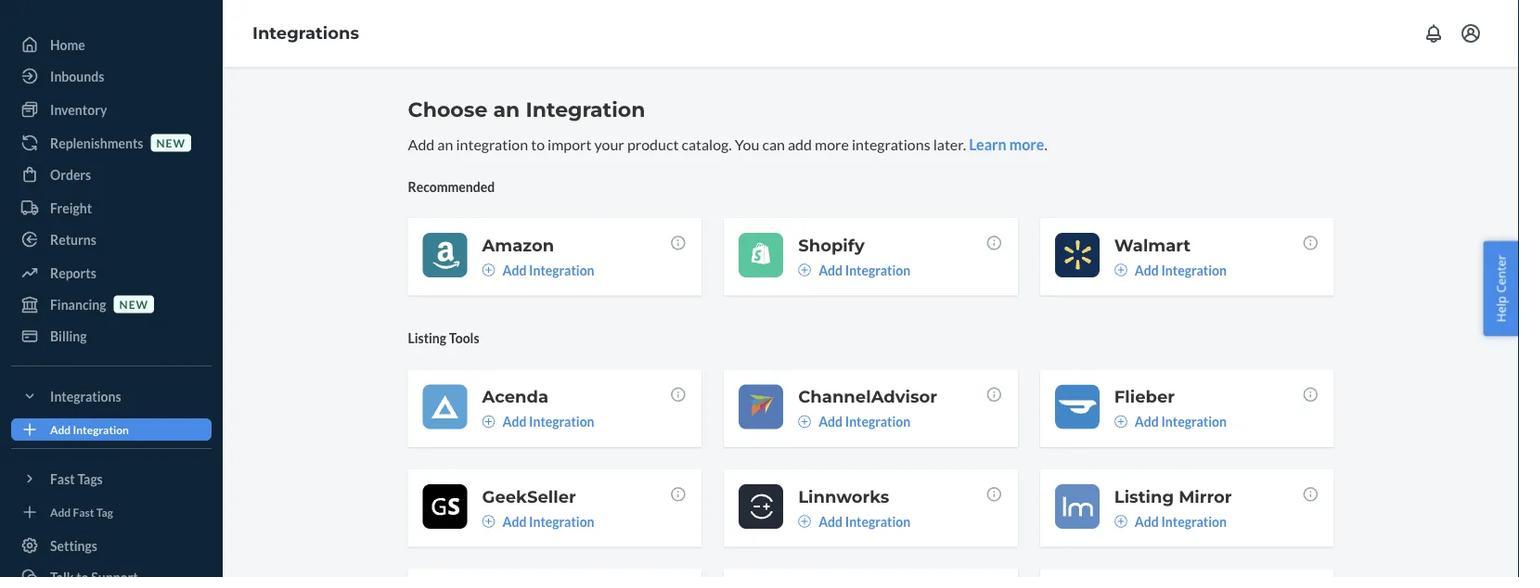 Task type: describe. For each thing, give the bounding box(es) containing it.
add for acenda
[[503, 414, 527, 430]]

add integration for acenda
[[503, 414, 595, 430]]

add integration for linnworks
[[819, 514, 911, 529]]

reports link
[[11, 258, 212, 288]]

add integration for channeladvisor
[[819, 414, 911, 430]]

geekseller
[[482, 486, 576, 507]]

plus circle image for amazon
[[482, 264, 495, 277]]

you
[[735, 135, 760, 153]]

catalog.
[[682, 135, 732, 153]]

help center button
[[1484, 241, 1520, 336]]

home link
[[11, 30, 212, 59]]

integration
[[456, 135, 528, 153]]

plus circle image for geekseller
[[482, 515, 495, 528]]

settings link
[[11, 531, 212, 561]]

add for amazon
[[503, 262, 527, 278]]

add up settings
[[50, 505, 71, 519]]

financing
[[50, 297, 106, 312]]

open notifications image
[[1423, 22, 1445, 45]]

mirror
[[1179, 486, 1232, 507]]

linnworks
[[799, 486, 890, 507]]

tools
[[449, 330, 479, 346]]

add integration for shopify
[[819, 262, 911, 278]]

integrations link
[[253, 23, 359, 43]]

integration for amazon
[[529, 262, 595, 278]]

add for shopify
[[819, 262, 843, 278]]

new for replenishments
[[156, 136, 186, 149]]

1 horizontal spatial integrations
[[253, 23, 359, 43]]

add fast tag
[[50, 505, 113, 519]]

walmart
[[1115, 235, 1191, 255]]

1 more from the left
[[815, 135, 849, 153]]

plus circle image for channeladvisor
[[799, 415, 812, 428]]

returns link
[[11, 225, 212, 254]]

to
[[531, 135, 545, 153]]

integration for geekseller
[[529, 514, 595, 529]]

integration for acenda
[[529, 414, 595, 430]]

tags
[[77, 471, 103, 487]]

add for listing mirror
[[1135, 514, 1159, 529]]

inbounds
[[50, 68, 104, 84]]

channeladvisor
[[799, 387, 938, 407]]

open account menu image
[[1460, 22, 1483, 45]]

recommended
[[408, 179, 495, 194]]

shopify
[[799, 235, 865, 255]]

add integration for walmart
[[1135, 262, 1227, 278]]

add integration link for walmart
[[1115, 261, 1227, 279]]

listing for listing mirror
[[1115, 486, 1174, 507]]

add integration link for channeladvisor
[[799, 413, 911, 431]]

add integration link for amazon
[[482, 261, 595, 279]]

import
[[548, 135, 592, 153]]

.
[[1045, 135, 1048, 153]]

orders link
[[11, 160, 212, 189]]

billing link
[[11, 321, 212, 351]]

listing tools
[[408, 330, 479, 346]]

new for financing
[[119, 297, 149, 311]]

center
[[1493, 255, 1510, 293]]

an for add
[[438, 135, 453, 153]]

add integration for listing mirror
[[1135, 514, 1227, 529]]

plus circle image for acenda
[[482, 415, 495, 428]]

choose
[[408, 97, 488, 122]]

integration for flieber
[[1162, 414, 1227, 430]]

add down choose
[[408, 135, 435, 153]]

billing
[[50, 328, 87, 344]]

learn more button
[[969, 134, 1045, 155]]



Task type: vqa. For each thing, say whether or not it's contained in the screenshot.
give feedback
no



Task type: locate. For each thing, give the bounding box(es) containing it.
can
[[763, 135, 785, 153]]

replenishments
[[50, 135, 143, 151]]

integration down amazon
[[529, 262, 595, 278]]

product
[[627, 135, 679, 153]]

add integration for amazon
[[503, 262, 595, 278]]

integration for listing mirror
[[1162, 514, 1227, 529]]

settings
[[50, 538, 97, 554]]

add integration link down flieber
[[1115, 413, 1227, 431]]

2 more from the left
[[1010, 135, 1045, 153]]

add integration link for geekseller
[[482, 512, 595, 531]]

listing left mirror at the right of the page
[[1115, 486, 1174, 507]]

add down shopify
[[819, 262, 843, 278]]

add integration down channeladvisor
[[819, 414, 911, 430]]

help
[[1493, 296, 1510, 322]]

add integration down integrations dropdown button
[[50, 423, 129, 436]]

add integration
[[503, 262, 595, 278], [819, 262, 911, 278], [1135, 262, 1227, 278], [503, 414, 595, 430], [819, 414, 911, 430], [1135, 414, 1227, 430], [50, 423, 129, 436], [503, 514, 595, 529], [819, 514, 911, 529], [1135, 514, 1227, 529]]

0 horizontal spatial an
[[438, 135, 453, 153]]

1 vertical spatial an
[[438, 135, 453, 153]]

plus circle image down "linnworks"
[[799, 515, 812, 528]]

add for geekseller
[[503, 514, 527, 529]]

add
[[788, 135, 812, 153]]

tag
[[96, 505, 113, 519]]

0 vertical spatial listing
[[408, 330, 447, 346]]

plus circle image down amazon
[[482, 264, 495, 277]]

inventory link
[[11, 95, 212, 124]]

add for walmart
[[1135, 262, 1159, 278]]

add
[[408, 135, 435, 153], [503, 262, 527, 278], [819, 262, 843, 278], [1135, 262, 1159, 278], [503, 414, 527, 430], [819, 414, 843, 430], [1135, 414, 1159, 430], [50, 423, 71, 436], [50, 505, 71, 519], [503, 514, 527, 529], [819, 514, 843, 529], [1135, 514, 1159, 529]]

0 horizontal spatial listing
[[408, 330, 447, 346]]

an up integration
[[493, 97, 520, 122]]

add integration link down listing mirror
[[1115, 512, 1227, 531]]

amazon
[[482, 235, 554, 255]]

add down amazon
[[503, 262, 527, 278]]

new up "orders" "link" at the left of the page
[[156, 136, 186, 149]]

1 horizontal spatial an
[[493, 97, 520, 122]]

later.
[[934, 135, 966, 153]]

1 vertical spatial listing
[[1115, 486, 1174, 507]]

add down channeladvisor
[[819, 414, 843, 430]]

integration down flieber
[[1162, 414, 1227, 430]]

add integration link down "linnworks"
[[799, 512, 911, 531]]

plus circle image down shopify
[[799, 264, 812, 277]]

an
[[493, 97, 520, 122], [438, 135, 453, 153]]

0 vertical spatial new
[[156, 136, 186, 149]]

integration for walmart
[[1162, 262, 1227, 278]]

add integration link down the geekseller
[[482, 512, 595, 531]]

add integration link down acenda
[[482, 413, 595, 431]]

more right learn
[[1010, 135, 1045, 153]]

0 horizontal spatial new
[[119, 297, 149, 311]]

add up fast tags
[[50, 423, 71, 436]]

integration down walmart
[[1162, 262, 1227, 278]]

integration for linnworks
[[845, 514, 911, 529]]

reports
[[50, 265, 96, 281]]

add integration down "linnworks"
[[819, 514, 911, 529]]

add for linnworks
[[819, 514, 843, 529]]

integration
[[526, 97, 646, 122], [529, 262, 595, 278], [845, 262, 911, 278], [1162, 262, 1227, 278], [529, 414, 595, 430], [845, 414, 911, 430], [1162, 414, 1227, 430], [73, 423, 129, 436], [529, 514, 595, 529], [845, 514, 911, 529], [1162, 514, 1227, 529]]

add down flieber
[[1135, 414, 1159, 430]]

add integration down acenda
[[503, 414, 595, 430]]

plus circle image for walmart
[[1115, 264, 1128, 277]]

integration down channeladvisor
[[845, 414, 911, 430]]

returns
[[50, 232, 96, 247]]

more
[[815, 135, 849, 153], [1010, 135, 1045, 153]]

add down the geekseller
[[503, 514, 527, 529]]

add integration link for listing mirror
[[1115, 512, 1227, 531]]

freight link
[[11, 193, 212, 223]]

add down "linnworks"
[[819, 514, 843, 529]]

0 vertical spatial an
[[493, 97, 520, 122]]

add integration link for shopify
[[799, 261, 911, 279]]

0 horizontal spatial more
[[815, 135, 849, 153]]

1 vertical spatial fast
[[73, 505, 94, 519]]

plus circle image for listing mirror
[[1115, 515, 1128, 528]]

add down listing mirror
[[1135, 514, 1159, 529]]

fast left tag
[[73, 505, 94, 519]]

plus circle image down flieber
[[1115, 415, 1128, 428]]

new
[[156, 136, 186, 149], [119, 297, 149, 311]]

integrations inside dropdown button
[[50, 389, 121, 404]]

add integration link for linnworks
[[799, 512, 911, 531]]

fast tags button
[[11, 464, 212, 494]]

add integration link for acenda
[[482, 413, 595, 431]]

plus circle image for shopify
[[799, 264, 812, 277]]

listing
[[408, 330, 447, 346], [1115, 486, 1174, 507]]

integration down mirror at the right of the page
[[1162, 514, 1227, 529]]

fast inside dropdown button
[[50, 471, 75, 487]]

acenda
[[482, 387, 549, 407]]

integration down acenda
[[529, 414, 595, 430]]

add integration down amazon
[[503, 262, 595, 278]]

listing left tools
[[408, 330, 447, 346]]

listing for listing tools
[[408, 330, 447, 346]]

fast
[[50, 471, 75, 487], [73, 505, 94, 519]]

an for choose
[[493, 97, 520, 122]]

1 horizontal spatial more
[[1010, 135, 1045, 153]]

new down reports link
[[119, 297, 149, 311]]

add integration down shopify
[[819, 262, 911, 278]]

fast tags
[[50, 471, 103, 487]]

flieber
[[1115, 387, 1175, 407]]

home
[[50, 37, 85, 52]]

plus circle image for linnworks
[[799, 515, 812, 528]]

inbounds link
[[11, 61, 212, 91]]

integration down shopify
[[845, 262, 911, 278]]

add integration link down walmart
[[1115, 261, 1227, 279]]

inventory
[[50, 102, 107, 117]]

plus circle image
[[482, 264, 495, 277], [799, 264, 812, 277], [1115, 264, 1128, 277], [482, 415, 495, 428], [482, 515, 495, 528], [799, 515, 812, 528]]

0 vertical spatial fast
[[50, 471, 75, 487]]

freight
[[50, 200, 92, 216]]

1 horizontal spatial new
[[156, 136, 186, 149]]

add integration down the geekseller
[[503, 514, 595, 529]]

1 horizontal spatial listing
[[1115, 486, 1174, 507]]

integrations
[[253, 23, 359, 43], [50, 389, 121, 404]]

add integration link for flieber
[[1115, 413, 1227, 431]]

add integration for flieber
[[1135, 414, 1227, 430]]

more right add
[[815, 135, 849, 153]]

your
[[595, 135, 625, 153]]

add integration for geekseller
[[503, 514, 595, 529]]

add down walmart
[[1135, 262, 1159, 278]]

plus circle image down channeladvisor
[[799, 415, 812, 428]]

integrations
[[852, 135, 931, 153]]

learn
[[969, 135, 1007, 153]]

plus circle image down acenda
[[482, 415, 495, 428]]

help center
[[1493, 255, 1510, 322]]

plus circle image down walmart
[[1115, 264, 1128, 277]]

add down acenda
[[503, 414, 527, 430]]

integration down "linnworks"
[[845, 514, 911, 529]]

add integration down walmart
[[1135, 262, 1227, 278]]

0 horizontal spatial integrations
[[50, 389, 121, 404]]

0 vertical spatial integrations
[[253, 23, 359, 43]]

choose an integration
[[408, 97, 646, 122]]

plus circle image down listing mirror
[[1115, 515, 1128, 528]]

add integration link down amazon
[[482, 261, 595, 279]]

fast left tags
[[50, 471, 75, 487]]

integration down the geekseller
[[529, 514, 595, 529]]

plus circle image down the geekseller
[[482, 515, 495, 528]]

plus circle image
[[799, 415, 812, 428], [1115, 415, 1128, 428], [1115, 515, 1128, 528]]

listing mirror
[[1115, 486, 1232, 507]]

an down choose
[[438, 135, 453, 153]]

add integration link down integrations dropdown button
[[11, 419, 212, 441]]

1 vertical spatial integrations
[[50, 389, 121, 404]]

add integration link down shopify
[[799, 261, 911, 279]]

integration for channeladvisor
[[845, 414, 911, 430]]

add integration link down channeladvisor
[[799, 413, 911, 431]]

add for channeladvisor
[[819, 414, 843, 430]]

add fast tag link
[[11, 501, 212, 524]]

add integration down listing mirror
[[1135, 514, 1227, 529]]

add for flieber
[[1135, 414, 1159, 430]]

plus circle image for flieber
[[1115, 415, 1128, 428]]

add integration link
[[482, 261, 595, 279], [799, 261, 911, 279], [1115, 261, 1227, 279], [482, 413, 595, 431], [799, 413, 911, 431], [1115, 413, 1227, 431], [11, 419, 212, 441], [482, 512, 595, 531], [799, 512, 911, 531], [1115, 512, 1227, 531]]

add integration down flieber
[[1135, 414, 1227, 430]]

integration for shopify
[[845, 262, 911, 278]]

integration up import
[[526, 97, 646, 122]]

integrations button
[[11, 382, 212, 411]]

1 vertical spatial new
[[119, 297, 149, 311]]

orders
[[50, 167, 91, 182]]

integration down integrations dropdown button
[[73, 423, 129, 436]]

add an integration to import your product catalog. you can add more integrations later. learn more .
[[408, 135, 1048, 153]]



